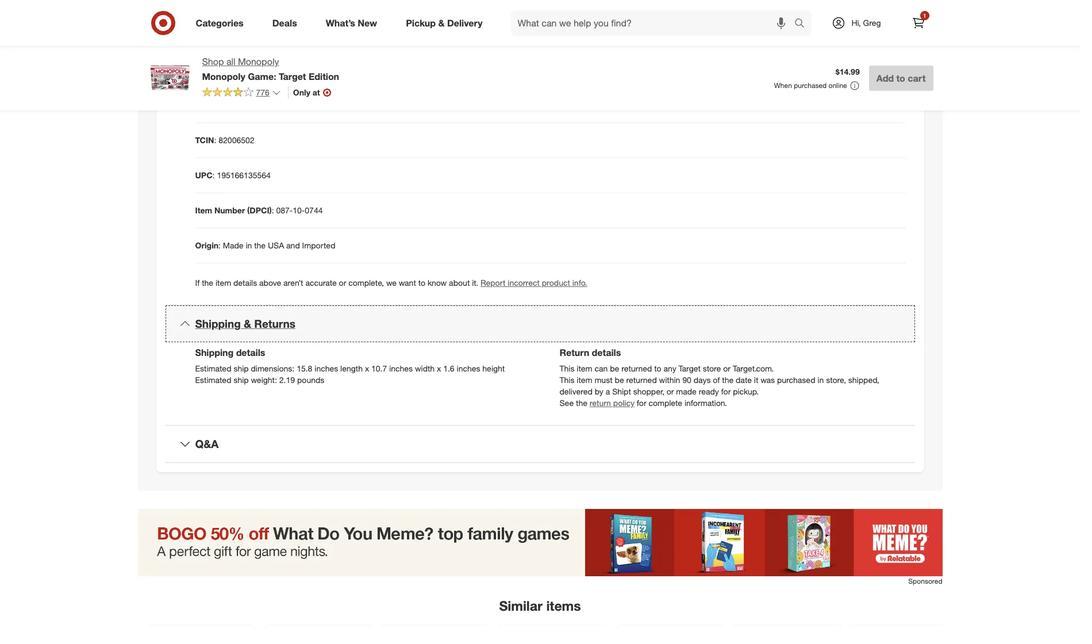 Task type: locate. For each thing, give the bounding box(es) containing it.
shipping down if
[[195, 317, 241, 330]]

0 horizontal spatial to
[[419, 278, 426, 288]]

0 vertical spatial returned
[[622, 364, 653, 373]]

shipping & returns
[[195, 317, 296, 330]]

shipped,
[[849, 375, 880, 385]]

at
[[313, 87, 320, 97]]

: left 82006502
[[214, 135, 217, 145]]

weight:
[[251, 375, 277, 385]]

details inside return details this item can be returned to any target store or target.com. this item must be returned within 90 days of the date it was purchased in store, shipped, delivered by a shipt shopper, or made ready for pickup. see the return policy for complete information.
[[592, 347, 621, 358]]

x
[[365, 364, 369, 373], [437, 364, 441, 373]]

usa
[[268, 241, 284, 250]]

returned
[[622, 364, 653, 373], [627, 375, 657, 385]]

& left returns
[[244, 317, 251, 330]]

advertisement region
[[138, 509, 943, 576]]

0 horizontal spatial x
[[365, 364, 369, 373]]

: for made in the usa and imported
[[219, 241, 221, 250]]

2.19
[[279, 375, 295, 385]]

item right if
[[216, 278, 231, 288]]

x left 1.6
[[437, 364, 441, 373]]

inches up "pounds"
[[315, 364, 338, 373]]

or right store
[[724, 364, 731, 373]]

& inside shipping & returns "dropdown button"
[[244, 317, 251, 330]]

1 horizontal spatial to
[[655, 364, 662, 373]]

1 horizontal spatial for
[[722, 387, 731, 396]]

monopoly down 'all'
[[202, 71, 245, 82]]

greg
[[864, 18, 882, 28]]

0 vertical spatial estimated
[[195, 364, 232, 373]]

1 vertical spatial for
[[637, 398, 647, 408]]

:
[[239, 100, 243, 110], [214, 135, 217, 145], [213, 170, 215, 180], [272, 205, 274, 215], [219, 241, 221, 250]]

battery: no battery used
[[195, 65, 289, 75]]

upc : 195166135564
[[195, 170, 271, 180]]

aren't
[[284, 278, 303, 288]]

purchased right was
[[778, 375, 816, 385]]

0 vertical spatial to
[[897, 72, 906, 84]]

must
[[595, 375, 613, 385]]

the down delivered
[[576, 398, 588, 408]]

target up only
[[279, 71, 306, 82]]

1 vertical spatial this
[[560, 375, 575, 385]]

about
[[449, 278, 470, 288]]

for right ready
[[722, 387, 731, 396]]

1 horizontal spatial or
[[667, 387, 674, 396]]

to left "any"
[[655, 364, 662, 373]]

be up shipt
[[615, 375, 624, 385]]

shipping inside shipping & returns "dropdown button"
[[195, 317, 241, 330]]

return details this item can be returned to any target store or target.com. this item must be returned within 90 days of the date it was purchased in store, shipped, delivered by a shipt shopper, or made ready for pickup. see the return policy for complete information.
[[560, 347, 880, 408]]

pounds
[[297, 375, 325, 385]]

tcin
[[195, 135, 214, 145]]

1 vertical spatial target
[[679, 364, 701, 373]]

0 horizontal spatial target
[[279, 71, 306, 82]]

item
[[195, 205, 212, 215]]

inches right 1.6
[[457, 364, 481, 373]]

in left store,
[[818, 375, 824, 385]]

categories link
[[186, 10, 258, 36]]

0 vertical spatial be
[[610, 364, 620, 373]]

0 vertical spatial or
[[339, 278, 346, 288]]

: left made
[[219, 241, 221, 250]]

sponsored
[[909, 577, 943, 586]]

dimensions:
[[251, 364, 295, 373]]

1 horizontal spatial x
[[437, 364, 441, 373]]

3 inches from the left
[[457, 364, 481, 373]]

purchased right when
[[794, 81, 827, 90]]

15.8
[[297, 364, 313, 373]]

and
[[287, 241, 300, 250]]

add to cart button
[[870, 66, 934, 91]]

x left 10.7 on the bottom of the page
[[365, 364, 369, 373]]

0 vertical spatial shipping
[[195, 317, 241, 330]]

0 horizontal spatial or
[[339, 278, 346, 288]]

we
[[386, 278, 397, 288]]

categories
[[196, 17, 244, 29]]

estimated down shipping & returns
[[195, 364, 232, 373]]

0 horizontal spatial inches
[[315, 364, 338, 373]]

776
[[256, 87, 270, 97]]

origin
[[195, 241, 219, 250]]

within
[[660, 375, 681, 385]]

2 horizontal spatial or
[[724, 364, 731, 373]]

or down within
[[667, 387, 674, 396]]

item up delivered
[[577, 375, 593, 385]]

ready
[[699, 387, 719, 396]]

0 vertical spatial in
[[246, 241, 252, 250]]

estimated left "weight:"
[[195, 375, 232, 385]]

0 vertical spatial ship
[[234, 364, 249, 373]]

in right made
[[246, 241, 252, 250]]

product
[[542, 278, 571, 288]]

new
[[358, 17, 377, 29]]

0 vertical spatial this
[[560, 364, 575, 373]]

2 horizontal spatial inches
[[457, 364, 481, 373]]

1 horizontal spatial target
[[679, 364, 701, 373]]

0 vertical spatial item
[[216, 278, 231, 288]]

in inside return details this item can be returned to any target store or target.com. this item must be returned within 90 days of the date it was purchased in store, shipped, delivered by a shipt shopper, or made ready for pickup. see the return policy for complete information.
[[818, 375, 824, 385]]

upc
[[195, 170, 213, 180]]

1 horizontal spatial inches
[[390, 364, 413, 373]]

hi,
[[852, 18, 861, 28]]

estimated
[[195, 364, 232, 373], [195, 375, 232, 385]]

target inside shop all monopoly monopoly game: target edition
[[279, 71, 306, 82]]

or right accurate
[[339, 278, 346, 288]]

it.
[[472, 278, 479, 288]]

shipping down shipping & returns
[[195, 347, 234, 358]]

or
[[339, 278, 346, 288], [724, 364, 731, 373], [667, 387, 674, 396]]

be right can on the right bottom of the page
[[610, 364, 620, 373]]

purchased
[[794, 81, 827, 90], [778, 375, 816, 385]]

this up delivered
[[560, 375, 575, 385]]

be
[[610, 364, 620, 373], [615, 375, 624, 385]]

shop all monopoly monopoly game: target edition
[[202, 56, 339, 82]]

0 vertical spatial for
[[722, 387, 731, 396]]

details for shipping
[[236, 347, 265, 358]]

the right of
[[723, 375, 734, 385]]

report
[[481, 278, 506, 288]]

: for 82006502
[[214, 135, 217, 145]]

2 this from the top
[[560, 375, 575, 385]]

this down return
[[560, 364, 575, 373]]

1 horizontal spatial in
[[818, 375, 824, 385]]

2 vertical spatial to
[[655, 364, 662, 373]]

1 vertical spatial estimated
[[195, 375, 232, 385]]

inches
[[315, 364, 338, 373], [390, 364, 413, 373], [457, 364, 481, 373]]

to right want
[[419, 278, 426, 288]]

returns
[[254, 317, 296, 330]]

battery:
[[195, 65, 226, 75]]

: left 195166135564
[[213, 170, 215, 180]]

for down shopper,
[[637, 398, 647, 408]]

1 vertical spatial in
[[818, 375, 824, 385]]

monopoly up game:
[[238, 56, 279, 67]]

: down 776 'link'
[[239, 100, 243, 110]]

1 vertical spatial item
[[577, 364, 593, 373]]

inches right 10.7 on the bottom of the page
[[390, 364, 413, 373]]

1 vertical spatial to
[[419, 278, 426, 288]]

width
[[415, 364, 435, 373]]

1 vertical spatial &
[[244, 317, 251, 330]]

item
[[216, 278, 231, 288], [577, 364, 593, 373], [577, 375, 593, 385]]

no
[[228, 65, 239, 75]]

0 horizontal spatial &
[[244, 317, 251, 330]]

monopoly
[[238, 56, 279, 67], [202, 71, 245, 82]]

2 horizontal spatial to
[[897, 72, 906, 84]]

what's
[[326, 17, 355, 29]]

this
[[560, 364, 575, 373], [560, 375, 575, 385]]

shipping details estimated ship dimensions: 15.8 inches length x 10.7 inches width x 1.6 inches height estimated ship weight: 2.19 pounds
[[195, 347, 505, 385]]

shipping inside shipping details estimated ship dimensions: 15.8 inches length x 10.7 inches width x 1.6 inches height estimated ship weight: 2.19 pounds
[[195, 347, 234, 358]]

to inside button
[[897, 72, 906, 84]]

& for shipping
[[244, 317, 251, 330]]

any
[[664, 364, 677, 373]]

in
[[246, 241, 252, 250], [818, 375, 824, 385]]

195166135564
[[217, 170, 271, 180]]

when
[[775, 81, 793, 90]]

1 vertical spatial purchased
[[778, 375, 816, 385]]

item left can on the right bottom of the page
[[577, 364, 593, 373]]

(dpci)
[[247, 205, 272, 215]]

the
[[254, 241, 266, 250], [202, 278, 213, 288], [723, 375, 734, 385], [576, 398, 588, 408]]

2 vertical spatial or
[[667, 387, 674, 396]]

policy
[[614, 398, 635, 408]]

delivered
[[560, 387, 593, 396]]

details inside shipping details estimated ship dimensions: 15.8 inches length x 10.7 inches width x 1.6 inches height estimated ship weight: 2.19 pounds
[[236, 347, 265, 358]]

& inside pickup & delivery link
[[439, 17, 445, 29]]

1 shipping from the top
[[195, 317, 241, 330]]

know
[[428, 278, 447, 288]]

1 ship from the top
[[234, 364, 249, 373]]

to right add
[[897, 72, 906, 84]]

pickup.
[[733, 387, 759, 396]]

target up 90
[[679, 364, 701, 373]]

details up can on the right bottom of the page
[[592, 347, 621, 358]]

1 vertical spatial shipping
[[195, 347, 234, 358]]

ship
[[234, 364, 249, 373], [234, 375, 249, 385]]

2 x from the left
[[437, 364, 441, 373]]

delivery
[[447, 17, 483, 29]]

0 vertical spatial &
[[439, 17, 445, 29]]

& right pickup
[[439, 17, 445, 29]]

details up dimensions:
[[236, 347, 265, 358]]

2 ship from the top
[[234, 375, 249, 385]]

1 vertical spatial ship
[[234, 375, 249, 385]]

1 horizontal spatial &
[[439, 17, 445, 29]]

0 vertical spatial target
[[279, 71, 306, 82]]

store
[[703, 364, 721, 373]]

0 horizontal spatial in
[[246, 241, 252, 250]]

ship left "weight:"
[[234, 375, 249, 385]]

: left the 087-
[[272, 205, 274, 215]]

2 shipping from the top
[[195, 347, 234, 358]]

made
[[223, 241, 244, 250]]

made
[[677, 387, 697, 396]]

$14.99
[[836, 67, 860, 77]]

deals
[[272, 17, 297, 29]]

ship left dimensions:
[[234, 364, 249, 373]]

& for pickup
[[439, 17, 445, 29]]



Task type: vqa. For each thing, say whether or not it's contained in the screenshot.
returned to the top
yes



Task type: describe. For each thing, give the bounding box(es) containing it.
can
[[595, 364, 608, 373]]

only at
[[293, 87, 320, 97]]

all
[[227, 56, 236, 67]]

return
[[560, 347, 590, 358]]

q&a
[[195, 437, 219, 450]]

details left "above"
[[234, 278, 257, 288]]

pickup & delivery link
[[396, 10, 497, 36]]

items
[[547, 598, 581, 614]]

image of monopoly game: target edition image
[[147, 55, 193, 101]]

shopper,
[[634, 387, 665, 396]]

details for return
[[592, 347, 621, 358]]

hi, greg
[[852, 18, 882, 28]]

1 vertical spatial or
[[724, 364, 731, 373]]

return
[[590, 398, 611, 408]]

information.
[[685, 398, 727, 408]]

report incorrect product info. button
[[481, 277, 588, 289]]

incorrect
[[508, 278, 540, 288]]

1 x from the left
[[365, 364, 369, 373]]

the left usa
[[254, 241, 266, 250]]

days
[[694, 375, 711, 385]]

1 vertical spatial be
[[615, 375, 624, 385]]

0744
[[305, 205, 323, 215]]

1 vertical spatial monopoly
[[202, 71, 245, 82]]

a
[[606, 387, 610, 396]]

shipt
[[613, 387, 631, 396]]

similar
[[499, 598, 543, 614]]

battery
[[241, 65, 267, 75]]

What can we help you find? suggestions appear below search field
[[511, 10, 798, 36]]

q&a button
[[165, 426, 915, 462]]

length
[[341, 364, 363, 373]]

above
[[259, 278, 281, 288]]

0 horizontal spatial for
[[637, 398, 647, 408]]

1 estimated from the top
[[195, 364, 232, 373]]

accurate
[[306, 278, 337, 288]]

search button
[[789, 10, 817, 38]]

: for 195166135564
[[213, 170, 215, 180]]

add
[[877, 72, 894, 84]]

0 vertical spatial monopoly
[[238, 56, 279, 67]]

only
[[293, 87, 311, 97]]

10.7
[[372, 364, 387, 373]]

height
[[483, 364, 505, 373]]

1.6
[[444, 364, 455, 373]]

by
[[595, 387, 604, 396]]

add to cart
[[877, 72, 926, 84]]

shipping for shipping & returns
[[195, 317, 241, 330]]

1 vertical spatial returned
[[627, 375, 657, 385]]

1 inches from the left
[[315, 364, 338, 373]]

game:
[[248, 71, 276, 82]]

1
[[924, 12, 927, 19]]

similar items region
[[138, 509, 943, 628]]

date
[[736, 375, 752, 385]]

edition
[[309, 71, 339, 82]]

purchased inside return details this item can be returned to any target store or target.com. this item must be returned within 90 days of the date it was purchased in store, shipped, delivered by a shipt shopper, or made ready for pickup. see the return policy for complete information.
[[778, 375, 816, 385]]

return policy link
[[590, 398, 635, 408]]

what's new
[[326, 17, 377, 29]]

90
[[683, 375, 692, 385]]

the right if
[[202, 278, 213, 288]]

shipping & returns button
[[165, 306, 915, 342]]

imported
[[302, 241, 336, 250]]

82006502
[[219, 135, 255, 145]]

0 vertical spatial purchased
[[794, 81, 827, 90]]

2 estimated from the top
[[195, 375, 232, 385]]

it
[[755, 375, 759, 385]]

2 inches from the left
[[390, 364, 413, 373]]

of
[[713, 375, 720, 385]]

if
[[195, 278, 200, 288]]

complete
[[649, 398, 683, 408]]

online
[[829, 81, 848, 90]]

when purchased online
[[775, 81, 848, 90]]

target.com.
[[733, 364, 774, 373]]

if the item details above aren't accurate or complete, we want to know about it. report incorrect product info.
[[195, 278, 588, 288]]

087-
[[276, 205, 293, 215]]

origin : made in the usa and imported
[[195, 241, 336, 250]]

776 link
[[202, 87, 281, 100]]

shipping for shipping details estimated ship dimensions: 15.8 inches length x 10.7 inches width x 1.6 inches height estimated ship weight: 2.19 pounds
[[195, 347, 234, 358]]

shop
[[202, 56, 224, 67]]

1 link
[[906, 10, 932, 36]]

to inside return details this item can be returned to any target store or target.com. this item must be returned within 90 days of the date it was purchased in store, shipped, delivered by a shipt shopper, or made ready for pickup. see the return policy for complete information.
[[655, 364, 662, 373]]

was
[[761, 375, 775, 385]]

pickup
[[406, 17, 436, 29]]

cart
[[908, 72, 926, 84]]

what's new link
[[316, 10, 392, 36]]

search
[[789, 18, 817, 30]]

deals link
[[263, 10, 312, 36]]

tcin : 82006502
[[195, 135, 255, 145]]

1 this from the top
[[560, 364, 575, 373]]

2 vertical spatial item
[[577, 375, 593, 385]]

complete,
[[349, 278, 384, 288]]

10-
[[293, 205, 305, 215]]

target inside return details this item can be returned to any target store or target.com. this item must be returned within 90 days of the date it was purchased in store, shipped, delivered by a shipt shopper, or made ready for pickup. see the return policy for complete information.
[[679, 364, 701, 373]]

see
[[560, 398, 574, 408]]



